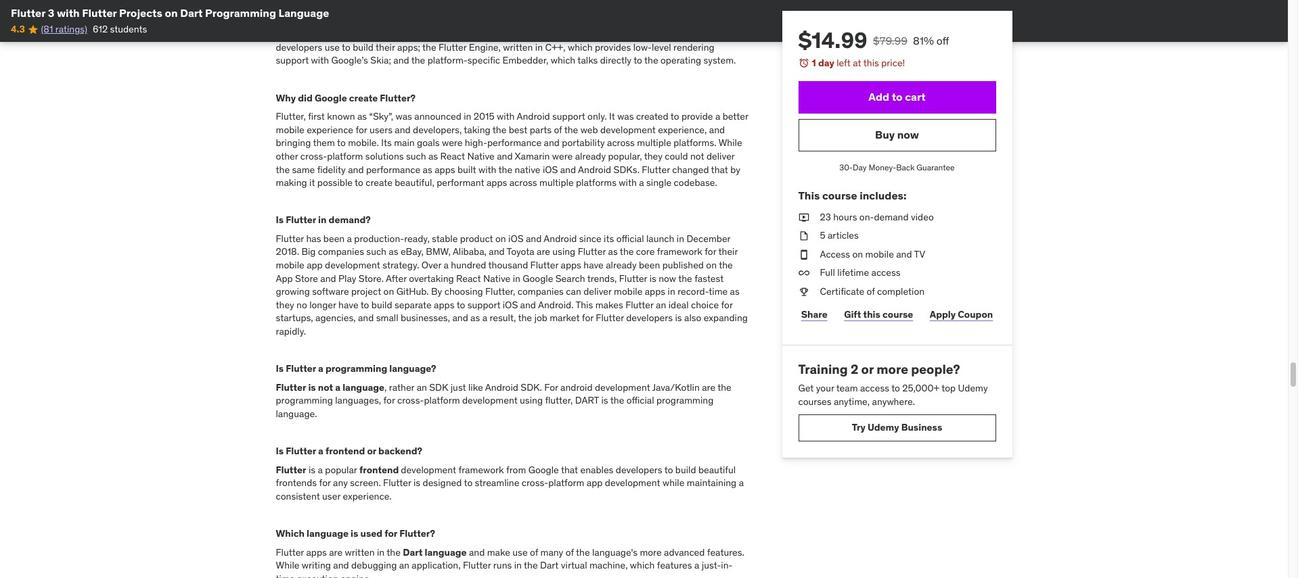 Task type: locate. For each thing, give the bounding box(es) containing it.
platforms.
[[674, 137, 717, 149]]

0 vertical spatial this
[[864, 57, 880, 69]]

full
[[820, 267, 836, 279]]

xsmall image for full
[[799, 267, 810, 280]]

xsmall image up share
[[799, 286, 810, 299]]

0 vertical spatial more
[[877, 361, 909, 378]]

is flutter in demand? flutter has been a production-ready, stable product on ios and android since its official launch in december 2018. big companies such as ebay, bmw, alibaba, and toyota are using flutter as the core framework for their mobile app development strategy. over a hundred thousand flutter apps have already been published on the app store and play store. after overtaking react native in google search trends, flutter is now the fastest growing software project on github. by choosing flutter, companies can deliver mobile apps in record-time as they no longer have to build separate apps to support ios and android. this makes flutter an ideal choice for startups, agencies, and small businesses, and as a result, the job market for flutter developers is also expanding rapidly.
[[276, 214, 748, 338]]

0 horizontal spatial dart
[[180, 6, 203, 20]]

0 vertical spatial were
[[442, 137, 463, 149]]

choosing
[[445, 286, 483, 298]]

udemy inside training 2 or more people? get your team access to 25,000+ top udemy courses anytime, anywhere.
[[959, 383, 988, 395]]

course down completion
[[883, 309, 914, 321]]

video
[[911, 211, 934, 223]]

flutter? inside why did google create flutter? flutter, first known as "sky", was announced in 2015 with android support only. it was created to provide a better mobile experience for users and developers, taking the best parts of the web development experience, and bringing them to mobile. its main goals were high-performance and portability across multiple platforms. while other cross-platform solutions such as react native and xamarin were already popular, they could not deliver the same fidelity and performance as apps built with the native ios and android sdks. flutter changed that by making it possible to create beautiful, performant apps across multiple platforms with a single codebase.
[[380, 92, 416, 104]]

0 horizontal spatial or
[[367, 446, 376, 458]]

2 vertical spatial an
[[399, 560, 410, 572]]

for inside development framework from google that enables developers to build beautiful frontends for any screen. flutter is designed to streamline cross-platform app development while maintaining a consistent user experience.
[[319, 478, 331, 490]]

native
[[515, 164, 541, 176]]

1 vertical spatial more
[[640, 547, 662, 559]]

language.
[[276, 408, 317, 421]]

google up known
[[315, 92, 347, 104]]

are right java/kotlin
[[702, 382, 716, 394]]

native down the high-
[[468, 150, 495, 162]]

1 vertical spatial build
[[676, 464, 697, 477]]

popular,
[[608, 150, 642, 162]]

xsmall image
[[799, 230, 810, 243]]

a
[[716, 110, 721, 123], [639, 177, 644, 189], [347, 233, 352, 245], [444, 259, 449, 272], [483, 312, 488, 325], [318, 363, 324, 375], [335, 382, 341, 394], [318, 446, 324, 458], [318, 464, 323, 477], [739, 478, 744, 490], [695, 560, 700, 572]]

1 vertical spatial already
[[606, 259, 637, 272]]

of
[[554, 124, 562, 136], [867, 286, 875, 298], [530, 547, 538, 559], [566, 547, 574, 559]]

and up software
[[321, 273, 336, 285]]

2 horizontal spatial an
[[656, 299, 667, 311]]

cross- down rather
[[397, 395, 424, 407]]

more up anywhere.
[[877, 361, 909, 378]]

1 vertical spatial they
[[276, 299, 294, 311]]

android inside the ", rather an sdk just like android sdk. for android development java/kotlin are the programming languages, for cross-platform development using flutter, dart is the official programming language."
[[485, 382, 519, 394]]

2 was from the left
[[618, 110, 634, 123]]

already inside why did google create flutter? flutter, first known as "sky", was announced in 2015 with android support only. it was created to provide a better mobile experience for users and developers, taking the best parts of the web development experience, and bringing them to mobile. its main goals were high-performance and portability across multiple platforms. while other cross-platform solutions such as react native and xamarin were already popular, they could not deliver the same fidelity and performance as apps built with the native ios and android sdks. flutter changed that by making it possible to create beautiful, performant apps across multiple platforms with a single codebase.
[[575, 150, 606, 162]]

they inside why did google create flutter? flutter, first known as "sky", was announced in 2015 with android support only. it was created to provide a better mobile experience for users and developers, taking the best parts of the web development experience, and bringing them to mobile. its main goals were high-performance and portability across multiple platforms. while other cross-platform solutions such as react native and xamarin were already popular, they could not deliver the same fidelity and performance as apps built with the native ios and android sdks. flutter changed that by making it possible to create beautiful, performant apps across multiple platforms with a single codebase.
[[644, 150, 663, 162]]

app down the enables
[[587, 478, 603, 490]]

support up web
[[553, 110, 586, 123]]

3 xsmall image from the top
[[799, 267, 810, 280]]

known
[[327, 110, 355, 123]]

strategy.
[[383, 259, 419, 272]]

1 horizontal spatial using
[[553, 246, 576, 258]]

could
[[665, 150, 688, 162]]

platform inside why did google create flutter? flutter, first known as "sky", was announced in 2015 with android support only. it was created to provide a better mobile experience for users and developers, taking the best parts of the web development experience, and bringing them to mobile. its main goals were high-performance and portability across multiple platforms. while other cross-platform solutions such as react native and xamarin were already popular, they could not deliver the same fidelity and performance as apps built with the native ios and android sdks. flutter changed that by making it possible to create beautiful, performant apps across multiple platforms with a single codebase.
[[327, 150, 363, 162]]

5 articles
[[820, 230, 859, 242]]

across
[[607, 137, 635, 149], [510, 177, 537, 189]]

2 vertical spatial google
[[529, 464, 559, 477]]

0 horizontal spatial multiple
[[540, 177, 574, 189]]

deliver inside is flutter in demand? flutter has been a production-ready, stable product on ios and android since its official launch in december 2018. big companies such as ebay, bmw, alibaba, and toyota are using flutter as the core framework for their mobile app development strategy. over a hundred thousand flutter apps have already been published on the app store and play store. after overtaking react native in google search trends, flutter is now the fastest growing software project on github. by choosing flutter, companies can deliver mobile apps in record-time as they no longer have to build separate apps to support ios and android. this makes flutter an ideal choice for startups, agencies, and small businesses, and as a result, the job market for flutter developers is also expanding rapidly.
[[584, 286, 612, 298]]

0 vertical spatial they
[[644, 150, 663, 162]]

a left result,
[[483, 312, 488, 325]]

support up result,
[[468, 299, 501, 311]]

android up the platforms
[[578, 164, 612, 176]]

mobile up bringing
[[276, 124, 305, 136]]

were down "portability"
[[552, 150, 573, 162]]

more inside and make use of many of the language's more advanced features. while writing and debugging an application, flutter runs in the dart virtual machine, which features a just-in- time execution engine.
[[640, 547, 662, 559]]

frontend up popular
[[326, 446, 365, 458]]

1 vertical spatial platform
[[424, 395, 460, 407]]

dart down many
[[540, 560, 559, 572]]

development down the enables
[[605, 478, 661, 490]]

already down "portability"
[[575, 150, 606, 162]]

ebay,
[[401, 246, 424, 258]]

1 vertical spatial such
[[367, 246, 387, 258]]

thousand
[[489, 259, 528, 272]]

language
[[279, 6, 329, 20]]

0 vertical spatial companies
[[318, 246, 364, 258]]

1 horizontal spatial now
[[898, 128, 920, 142]]

1 horizontal spatial are
[[537, 246, 550, 258]]

for down the ,
[[384, 395, 395, 407]]

while inside and make use of many of the language's more advanced features. while writing and debugging an application, flutter runs in the dart virtual machine, which features a just-in- time execution engine.
[[276, 560, 300, 572]]

1 vertical spatial deliver
[[584, 286, 612, 298]]

android
[[517, 110, 550, 123], [578, 164, 612, 176], [544, 233, 577, 245], [485, 382, 519, 394]]

are inside is flutter in demand? flutter has been a production-ready, stable product on ios and android since its official launch in december 2018. big companies such as ebay, bmw, alibaba, and toyota are using flutter as the core framework for their mobile app development strategy. over a hundred thousand flutter apps have already been published on the app store and play store. after overtaking react native in google search trends, flutter is now the fastest growing software project on github. by choosing flutter, companies can deliver mobile apps in record-time as they no longer have to build separate apps to support ios and android. this makes flutter an ideal choice for startups, agencies, and small businesses, and as a result, the job market for flutter developers is also expanding rapidly.
[[537, 246, 550, 258]]

is for is flutter a frontend or backend?
[[276, 446, 284, 458]]

already inside is flutter in demand? flutter has been a production-ready, stable product on ios and android since its official launch in december 2018. big companies such as ebay, bmw, alibaba, and toyota are using flutter as the core framework for their mobile app development strategy. over a hundred thousand flutter apps have already been published on the app store and play store. after overtaking react native in google search trends, flutter is now the fastest growing software project on github. by choosing flutter, companies can deliver mobile apps in record-time as they no longer have to build separate apps to support ios and android. this makes flutter an ideal choice for startups, agencies, and small businesses, and as a result, the job market for flutter developers is also expanding rapidly.
[[606, 259, 637, 272]]

0 horizontal spatial more
[[640, 547, 662, 559]]

this up xsmall icon
[[799, 189, 820, 203]]

0 horizontal spatial companies
[[318, 246, 364, 258]]

1 horizontal spatial that
[[711, 164, 729, 176]]

launch
[[647, 233, 675, 245]]

are up writing
[[329, 547, 343, 559]]

using inside is flutter in demand? flutter has been a production-ready, stable product on ios and android since its official launch in december 2018. big companies such as ebay, bmw, alibaba, and toyota are using flutter as the core framework for their mobile app development strategy. over a hundred thousand flutter apps have already been published on the app store and play store. after overtaking react native in google search trends, flutter is now the fastest growing software project on github. by choosing flutter, companies can deliver mobile apps in record-time as they no longer have to build separate apps to support ios and android. this makes flutter an ideal choice for startups, agencies, and small businesses, and as a result, the job market for flutter developers is also expanding rapidly.
[[553, 246, 576, 258]]

while
[[663, 478, 685, 490]]

use
[[513, 547, 528, 559]]

2 vertical spatial dart
[[540, 560, 559, 572]]

this
[[864, 57, 880, 69], [864, 309, 881, 321]]

0 horizontal spatial time
[[276, 574, 295, 579]]

this right gift
[[864, 309, 881, 321]]

such inside why did google create flutter? flutter, first known as "sky", was announced in 2015 with android support only. it was created to provide a better mobile experience for users and developers, taking the best parts of the web development experience, and bringing them to mobile. its main goals were high-performance and portability across multiple platforms. while other cross-platform solutions such as react native and xamarin were already popular, they could not deliver the same fidelity and performance as apps built with the native ios and android sdks. flutter changed that by making it possible to create beautiful, performant apps across multiple platforms with a single codebase.
[[406, 150, 426, 162]]

1 vertical spatial this
[[864, 309, 881, 321]]

of up virtual
[[566, 547, 574, 559]]

guarantee
[[917, 162, 955, 172]]

1 horizontal spatial an
[[417, 382, 427, 394]]

created
[[636, 110, 669, 123]]

0 vertical spatial multiple
[[637, 137, 672, 149]]

framework inside is flutter in demand? flutter has been a production-ready, stable product on ios and android since its official launch in december 2018. big companies such as ebay, bmw, alibaba, and toyota are using flutter as the core framework for their mobile app development strategy. over a hundred thousand flutter apps have already been published on the app store and play store. after overtaking react native in google search trends, flutter is now the fastest growing software project on github. by choosing flutter, companies can deliver mobile apps in record-time as they no longer have to build separate apps to support ios and android. this makes flutter an ideal choice for startups, agencies, and small businesses, and as a result, the job market for flutter developers is also expanding rapidly.
[[657, 246, 703, 258]]

0 vertical spatial flutter?
[[380, 92, 416, 104]]

in up debugging
[[377, 547, 385, 559]]

is up frontends
[[276, 446, 284, 458]]

as left "sky",
[[357, 110, 367, 123]]

platform inside the ", rather an sdk just like android sdk. for android development java/kotlin are the programming languages, for cross-platform development using flutter, dart is the official programming language."
[[424, 395, 460, 407]]

1 vertical spatial this
[[576, 299, 593, 311]]

language up writing
[[307, 528, 349, 541]]

software
[[312, 286, 349, 298]]

2 xsmall image from the top
[[799, 248, 810, 262]]

were
[[442, 137, 463, 149], [552, 150, 573, 162]]

2 horizontal spatial are
[[702, 382, 716, 394]]

support inside why did google create flutter? flutter, first known as "sky", was announced in 2015 with android support only. it was created to provide a better mobile experience for users and developers, taking the best parts of the web development experience, and bringing them to mobile. its main goals were high-performance and portability across multiple platforms. while other cross-platform solutions such as react native and xamarin were already popular, they could not deliver the same fidelity and performance as apps built with the native ios and android sdks. flutter changed that by making it possible to create beautiful, performant apps across multiple platforms with a single codebase.
[[553, 110, 586, 123]]

developers
[[627, 312, 673, 325], [616, 464, 663, 477]]

the down the use
[[524, 560, 538, 572]]

now right buy
[[898, 128, 920, 142]]

1 vertical spatial or
[[367, 446, 376, 458]]

that left by
[[711, 164, 729, 176]]

google inside development framework from google that enables developers to build beautiful frontends for any screen. flutter is designed to streamline cross-platform app development while maintaining a consistent user experience.
[[529, 464, 559, 477]]

the down published
[[679, 273, 693, 285]]

fastest
[[695, 273, 724, 285]]

0 vertical spatial using
[[553, 246, 576, 258]]

0 horizontal spatial performance
[[366, 164, 421, 176]]

and down choosing
[[453, 312, 468, 325]]

flutter
[[11, 6, 45, 20], [82, 6, 117, 20], [642, 164, 670, 176], [286, 214, 316, 226], [276, 233, 304, 245], [578, 246, 606, 258], [531, 259, 559, 272], [619, 273, 648, 285], [626, 299, 654, 311], [596, 312, 624, 325], [286, 363, 316, 375], [276, 382, 306, 394], [286, 446, 316, 458], [276, 464, 306, 477], [383, 478, 411, 490], [276, 547, 304, 559], [463, 560, 491, 572]]

xsmall image
[[799, 211, 810, 224], [799, 248, 810, 262], [799, 267, 810, 280], [799, 286, 810, 299]]

the up debugging
[[387, 547, 401, 559]]

2 is from the top
[[276, 363, 284, 375]]

native inside is flutter in demand? flutter has been a production-ready, stable product on ios and android since its official launch in december 2018. big companies such as ebay, bmw, alibaba, and toyota are using flutter as the core framework for their mobile app development strategy. over a hundred thousand flutter apps have already been published on the app store and play store. after overtaking react native in google search trends, flutter is now the fastest growing software project on github. by choosing flutter, companies can deliver mobile apps in record-time as they no longer have to build separate apps to support ios and android. this makes flutter an ideal choice for startups, agencies, and small businesses, and as a result, the job market for flutter developers is also expanding rapidly.
[[483, 273, 511, 285]]

demand?
[[329, 214, 371, 226]]

platform up fidelity
[[327, 150, 363, 162]]

add to cart button
[[799, 81, 996, 113]]

flutter,
[[545, 395, 573, 407]]

development inside why did google create flutter? flutter, first known as "sky", was announced in 2015 with android support only. it was created to provide a better mobile experience for users and developers, taking the best parts of the web development experience, and bringing them to mobile. its main goals were high-performance and portability across multiple platforms. while other cross-platform solutions such as react native and xamarin were already popular, they could not deliver the same fidelity and performance as apps built with the native ios and android sdks. flutter changed that by making it possible to create beautiful, performant apps across multiple platforms with a single codebase.
[[601, 124, 656, 136]]

1 xsmall image from the top
[[799, 211, 810, 224]]

1 vertical spatial were
[[552, 150, 573, 162]]

1 is from the top
[[276, 214, 284, 226]]

android.
[[538, 299, 574, 311]]

lifetime
[[838, 267, 870, 279]]

0 horizontal spatial build
[[372, 299, 392, 311]]

or right 2
[[862, 361, 874, 378]]

a inside development framework from google that enables developers to build beautiful frontends for any screen. flutter is designed to streamline cross-platform app development while maintaining a consistent user experience.
[[739, 478, 744, 490]]

app inside development framework from google that enables developers to build beautiful frontends for any screen. flutter is designed to streamline cross-platform app development while maintaining a consistent user experience.
[[587, 478, 603, 490]]

react
[[441, 150, 465, 162], [456, 273, 481, 285]]

solutions
[[366, 150, 404, 162]]

1 vertical spatial developers
[[616, 464, 663, 477]]

were down the developers,
[[442, 137, 463, 149]]

1 vertical spatial performance
[[366, 164, 421, 176]]

framework inside development framework from google that enables developers to build beautiful frontends for any screen. flutter is designed to streamline cross-platform app development while maintaining a consistent user experience.
[[459, 464, 504, 477]]

after
[[386, 273, 407, 285]]

1 horizontal spatial dart
[[403, 547, 423, 559]]

is inside development framework from google that enables developers to build beautiful frontends for any screen. flutter is designed to streamline cross-platform app development while maintaining a consistent user experience.
[[414, 478, 421, 490]]

beautiful,
[[395, 177, 435, 189]]

1 vertical spatial flutter?
[[400, 528, 435, 541]]

multiple
[[637, 137, 672, 149], [540, 177, 574, 189]]

xsmall image down xsmall icon
[[799, 248, 810, 262]]

3 is from the top
[[276, 446, 284, 458]]

longer
[[310, 299, 336, 311]]

been
[[324, 233, 345, 245], [639, 259, 661, 272]]

already up trends,
[[606, 259, 637, 272]]

multiple up the could
[[637, 137, 672, 149]]

xsmall image for certificate
[[799, 286, 810, 299]]

not down the is flutter a programming language?
[[318, 382, 333, 394]]

android left the since
[[544, 233, 577, 245]]

0 horizontal spatial was
[[396, 110, 412, 123]]

1 horizontal spatial build
[[676, 464, 697, 477]]

0 vertical spatial course
[[823, 189, 858, 203]]

is
[[650, 273, 657, 285], [675, 312, 682, 325], [308, 382, 316, 394], [602, 395, 609, 407], [309, 464, 316, 477], [414, 478, 421, 490], [351, 528, 359, 541]]

google down toyota
[[523, 273, 554, 285]]

cross-
[[301, 150, 327, 162], [397, 395, 424, 407], [522, 478, 549, 490]]

cross- inside development framework from google that enables developers to build beautiful frontends for any screen. flutter is designed to streamline cross-platform app development while maintaining a consistent user experience.
[[522, 478, 549, 490]]

try udemy business
[[852, 422, 943, 434]]

1 vertical spatial while
[[276, 560, 300, 572]]

not down platforms.
[[691, 150, 705, 162]]

advanced
[[664, 547, 705, 559]]

0 horizontal spatial that
[[561, 464, 578, 477]]

the
[[493, 124, 507, 136], [565, 124, 579, 136], [276, 164, 290, 176], [499, 164, 513, 176], [620, 246, 634, 258], [719, 259, 733, 272], [679, 273, 693, 285], [518, 312, 532, 325], [718, 382, 732, 394], [611, 395, 625, 407], [387, 547, 401, 559], [576, 547, 590, 559], [524, 560, 538, 572]]

market
[[550, 312, 580, 325]]

an inside the ", rather an sdk just like android sdk. for android development java/kotlin are the programming languages, for cross-platform development using flutter, dart is the official programming language."
[[417, 382, 427, 394]]

1 vertical spatial is
[[276, 363, 284, 375]]

1 vertical spatial framework
[[459, 464, 504, 477]]

the right java/kotlin
[[718, 382, 732, 394]]

1 horizontal spatial while
[[719, 137, 743, 149]]

1 vertical spatial official
[[627, 395, 655, 407]]

with right built
[[479, 164, 497, 176]]

612 students
[[93, 23, 147, 35]]

why
[[276, 92, 296, 104]]

$14.99 $79.99 81% off
[[799, 26, 950, 54]]

1 vertical spatial ios
[[509, 233, 524, 245]]

the left best
[[493, 124, 507, 136]]

published
[[663, 259, 704, 272]]

was right it
[[618, 110, 634, 123]]

companies
[[318, 246, 364, 258], [518, 286, 564, 298]]

0 horizontal spatial deliver
[[584, 286, 612, 298]]

to up while
[[665, 464, 673, 477]]

developers inside is flutter in demand? flutter has been a production-ready, stable product on ios and android since its official launch in december 2018. big companies such as ebay, bmw, alibaba, and toyota are using flutter as the core framework for their mobile app development strategy. over a hundred thousand flutter apps have already been published on the app store and play store. after overtaking react native in google search trends, flutter is now the fastest growing software project on github. by choosing flutter, companies can deliver mobile apps in record-time as they no longer have to build separate apps to support ios and android. this makes flutter an ideal choice for startups, agencies, and small businesses, and as a result, the job market for flutter developers is also expanding rapidly.
[[627, 312, 673, 325]]

support
[[553, 110, 586, 123], [468, 299, 501, 311]]

is inside is flutter in demand? flutter has been a production-ready, stable product on ios and android since its official launch in december 2018. big companies such as ebay, bmw, alibaba, and toyota are using flutter as the core framework for their mobile app development strategy. over a hundred thousand flutter apps have already been published on the app store and play store. after overtaking react native in google search trends, flutter is now the fastest growing software project on github. by choosing flutter, companies can deliver mobile apps in record-time as they no longer have to build separate apps to support ios and android. this makes flutter an ideal choice for startups, agencies, and small businesses, and as a result, the job market for flutter developers is also expanding rapidly.
[[276, 214, 284, 226]]

0 vertical spatial developers
[[627, 312, 673, 325]]

across up popular,
[[607, 137, 635, 149]]

better
[[723, 110, 749, 123]]

xsmall image for 23
[[799, 211, 810, 224]]

0 horizontal spatial udemy
[[868, 422, 900, 434]]

1 vertical spatial now
[[659, 273, 677, 285]]

platform down sdk
[[424, 395, 460, 407]]

alibaba,
[[453, 246, 487, 258]]

machine,
[[590, 560, 628, 572]]

4 xsmall image from the top
[[799, 286, 810, 299]]

debugging
[[351, 560, 397, 572]]

more inside training 2 or more people? get your team access to 25,000+ top udemy courses anytime, anywhere.
[[877, 361, 909, 378]]

ios up result,
[[503, 299, 518, 311]]

1 vertical spatial google
[[523, 273, 554, 285]]

development up play on the left
[[325, 259, 380, 272]]

1 vertical spatial support
[[468, 299, 501, 311]]

or inside training 2 or more people? get your team access to 25,000+ top udemy courses anytime, anywhere.
[[862, 361, 874, 378]]

framework up the streamline
[[459, 464, 504, 477]]

in inside why did google create flutter? flutter, first known as "sky", was announced in 2015 with android support only. it was created to provide a better mobile experience for users and developers, taking the best parts of the web development experience, and bringing them to mobile. its main goals were high-performance and portability across multiple platforms. while other cross-platform solutions such as react native and xamarin were already popular, they could not deliver the same fidelity and performance as apps built with the native ios and android sdks. flutter changed that by making it possible to create beautiful, performant apps across multiple platforms with a single codebase.
[[464, 110, 472, 123]]

have
[[584, 259, 604, 272], [339, 299, 359, 311]]

dart
[[575, 395, 599, 407]]

1 vertical spatial that
[[561, 464, 578, 477]]

using down sdk.
[[520, 395, 543, 407]]

cross- inside the ", rather an sdk just like android sdk. for android development java/kotlin are the programming languages, for cross-platform development using flutter, dart is the official programming language."
[[397, 395, 424, 407]]

1 vertical spatial are
[[702, 382, 716, 394]]

sdk.
[[521, 382, 542, 394]]

production-
[[354, 233, 404, 245]]

platform inside development framework from google that enables developers to build beautiful frontends for any screen. flutter is designed to streamline cross-platform app development while maintaining a consistent user experience.
[[549, 478, 585, 490]]

course up hours
[[823, 189, 858, 203]]

1 vertical spatial an
[[417, 382, 427, 394]]

0 horizontal spatial are
[[329, 547, 343, 559]]

expanding
[[704, 312, 748, 325]]

2 vertical spatial are
[[329, 547, 343, 559]]

native down 'thousand'
[[483, 273, 511, 285]]

is down 'rapidly.'
[[276, 363, 284, 375]]

1 was from the left
[[396, 110, 412, 123]]

1 vertical spatial been
[[639, 259, 661, 272]]

dart for language
[[403, 547, 423, 559]]

to down project
[[361, 299, 369, 311]]

0 vertical spatial performance
[[488, 137, 542, 149]]

1 horizontal spatial this
[[799, 189, 820, 203]]

such inside is flutter in demand? flutter has been a production-ready, stable product on ios and android since its official launch in december 2018. big companies such as ebay, bmw, alibaba, and toyota are using flutter as the core framework for their mobile app development strategy. over a hundred thousand flutter apps have already been published on the app store and play store. after overtaking react native in google search trends, flutter is now the fastest growing software project on github. by choosing flutter, companies can deliver mobile apps in record-time as they no longer have to build separate apps to support ios and android. this makes flutter an ideal choice for startups, agencies, and small businesses, and as a result, the job market for flutter developers is also expanding rapidly.
[[367, 246, 387, 258]]

0 horizontal spatial while
[[276, 560, 300, 572]]

1 horizontal spatial time
[[709, 286, 728, 298]]

1 vertical spatial time
[[276, 574, 295, 579]]

such down production- at top left
[[367, 246, 387, 258]]

dart for programming
[[180, 6, 203, 20]]

language up languages,
[[343, 382, 385, 394]]

1 horizontal spatial have
[[584, 259, 604, 272]]

2 horizontal spatial dart
[[540, 560, 559, 572]]

in up taking
[[464, 110, 472, 123]]

training
[[799, 361, 848, 378]]

to left cart
[[892, 90, 903, 104]]

back
[[897, 162, 915, 172]]

1 vertical spatial dart
[[403, 547, 423, 559]]

2 vertical spatial is
[[276, 446, 284, 458]]

81%
[[913, 34, 934, 47]]

same
[[292, 164, 315, 176]]

0 vertical spatial ios
[[543, 164, 558, 176]]

0 horizontal spatial flutter,
[[276, 110, 306, 123]]

0 vertical spatial platform
[[327, 150, 363, 162]]

0 vertical spatial support
[[553, 110, 586, 123]]

a inside and make use of many of the language's more advanced features. while writing and debugging an application, flutter runs in the dart virtual machine, which features a just-in- time execution engine.
[[695, 560, 700, 572]]

deliver
[[707, 150, 735, 162], [584, 286, 612, 298]]

ios
[[543, 164, 558, 176], [509, 233, 524, 245], [503, 299, 518, 311]]

an left ideal
[[656, 299, 667, 311]]

1 vertical spatial across
[[510, 177, 537, 189]]

0 horizontal spatial platform
[[327, 150, 363, 162]]

0 vertical spatial google
[[315, 92, 347, 104]]

maintaining
[[687, 478, 737, 490]]

of right the use
[[530, 547, 538, 559]]

official inside is flutter in demand? flutter has been a production-ready, stable product on ios and android since its official launch in december 2018. big companies such as ebay, bmw, alibaba, and toyota are using flutter as the core framework for their mobile app development strategy. over a hundred thousand flutter apps have already been published on the app store and play store. after overtaking react native in google search trends, flutter is now the fastest growing software project on github. by choosing flutter, companies can deliver mobile apps in record-time as they no longer have to build separate apps to support ios and android. this makes flutter an ideal choice for startups, agencies, and small businesses, and as a result, the job market for flutter developers is also expanding rapidly.
[[617, 233, 644, 245]]

0 vertical spatial time
[[709, 286, 728, 298]]

language up application,
[[425, 547, 467, 559]]

dart up application,
[[403, 547, 423, 559]]

deliver up by
[[707, 150, 735, 162]]

android
[[561, 382, 593, 394]]

an left sdk
[[417, 382, 427, 394]]

(81
[[41, 23, 53, 35]]

of inside why did google create flutter? flutter, first known as "sky", was announced in 2015 with android support only. it was created to provide a better mobile experience for users and developers, taking the best parts of the web development experience, and bringing them to mobile. its main goals were high-performance and portability across multiple platforms. while other cross-platform solutions such as react native and xamarin were already popular, they could not deliver the same fidelity and performance as apps built with the native ios and android sdks. flutter changed that by making it possible to create beautiful, performant apps across multiple platforms with a single codebase.
[[554, 124, 562, 136]]

android right like
[[485, 382, 519, 394]]

0 vertical spatial such
[[406, 150, 426, 162]]

1 horizontal spatial multiple
[[637, 137, 672, 149]]

demand
[[875, 211, 909, 223]]

certificate of completion
[[820, 286, 925, 298]]

this down can
[[576, 299, 593, 311]]

app
[[307, 259, 323, 272], [587, 478, 603, 490]]

react inside why did google create flutter? flutter, first known as "sky", was announced in 2015 with android support only. it was created to provide a better mobile experience for users and developers, taking the best parts of the web development experience, and bringing them to mobile. its main goals were high-performance and portability across multiple platforms. while other cross-platform solutions such as react native and xamarin were already popular, they could not deliver the same fidelity and performance as apps built with the native ios and android sdks. flutter changed that by making it possible to create beautiful, performant apps across multiple platforms with a single codebase.
[[441, 150, 465, 162]]

0 vertical spatial cross-
[[301, 150, 327, 162]]

to up anywhere.
[[892, 383, 901, 395]]

a down demand?
[[347, 233, 352, 245]]

and right fidelity
[[348, 164, 364, 176]]

1 vertical spatial not
[[318, 382, 333, 394]]

on
[[165, 6, 178, 20], [496, 233, 506, 245], [853, 248, 864, 261], [707, 259, 717, 272], [384, 286, 394, 298]]

0 horizontal spatial using
[[520, 395, 543, 407]]

a left just-
[[695, 560, 700, 572]]

in inside and make use of many of the language's more advanced features. while writing and debugging an application, flutter runs in the dart virtual machine, which features a just-in- time execution engine.
[[514, 560, 522, 572]]

build inside is flutter in demand? flutter has been a production-ready, stable product on ios and android since its official launch in december 2018. big companies such as ebay, bmw, alibaba, and toyota are using flutter as the core framework for their mobile app development strategy. over a hundred thousand flutter apps have already been published on the app store and play store. after overtaking react native in google search trends, flutter is now the fastest growing software project on github. by choosing flutter, companies can deliver mobile apps in record-time as they no longer have to build separate apps to support ios and android. this makes flutter an ideal choice for startups, agencies, and small businesses, and as a result, the job market for flutter developers is also expanding rapidly.
[[372, 299, 392, 311]]

was
[[396, 110, 412, 123], [618, 110, 634, 123]]

official down java/kotlin
[[627, 395, 655, 407]]

0 horizontal spatial they
[[276, 299, 294, 311]]

try
[[852, 422, 866, 434]]

0 vertical spatial flutter,
[[276, 110, 306, 123]]

1 horizontal spatial were
[[552, 150, 573, 162]]

1 horizontal spatial across
[[607, 137, 635, 149]]

0 horizontal spatial such
[[367, 246, 387, 258]]

support inside is flutter in demand? flutter has been a production-ready, stable product on ios and android since its official launch in december 2018. big companies such as ebay, bmw, alibaba, and toyota are using flutter as the core framework for their mobile app development strategy. over a hundred thousand flutter apps have already been published on the app store and play store. after overtaking react native in google search trends, flutter is now the fastest growing software project on github. by choosing flutter, companies can deliver mobile apps in record-time as they no longer have to build separate apps to support ios and android. this makes flutter an ideal choice for startups, agencies, and small businesses, and as a result, the job market for flutter developers is also expanding rapidly.
[[468, 299, 501, 311]]

dart
[[180, 6, 203, 20], [403, 547, 423, 559], [540, 560, 559, 572]]

1 horizontal spatial deliver
[[707, 150, 735, 162]]

1 horizontal spatial platform
[[424, 395, 460, 407]]

1 vertical spatial access
[[861, 383, 890, 395]]

1 vertical spatial course
[[883, 309, 914, 321]]

1 vertical spatial language
[[307, 528, 349, 541]]



Task type: vqa. For each thing, say whether or not it's contained in the screenshot.
735 reviews element
no



Task type: describe. For each thing, give the bounding box(es) containing it.
1 vertical spatial create
[[366, 177, 393, 189]]

just
[[451, 382, 466, 394]]

with up ratings)
[[57, 6, 80, 20]]

streamline
[[475, 478, 520, 490]]

apps up search
[[561, 259, 582, 272]]

making
[[276, 177, 307, 189]]

flutter inside development framework from google that enables developers to build beautiful frontends for any screen. flutter is designed to streamline cross-platform app development while maintaining a consistent user experience.
[[383, 478, 411, 490]]

ready,
[[404, 233, 430, 245]]

best
[[509, 124, 528, 136]]

frontends
[[276, 478, 317, 490]]

while inside why did google create flutter? flutter, first known as "sky", was announced in 2015 with android support only. it was created to provide a better mobile experience for users and developers, taking the best parts of the web development experience, and bringing them to mobile. its main goals were high-performance and portability across multiple platforms. while other cross-platform solutions such as react native and xamarin were already popular, they could not deliver the same fidelity and performance as apps built with the native ios and android sdks. flutter changed that by making it possible to create beautiful, performant apps across multiple platforms with a single codebase.
[[719, 137, 743, 149]]

1 vertical spatial multiple
[[540, 177, 574, 189]]

build inside development framework from google that enables developers to build beautiful frontends for any screen. flutter is designed to streamline cross-platform app development while maintaining a consistent user experience.
[[676, 464, 697, 477]]

stable
[[432, 233, 458, 245]]

mobile inside why did google create flutter? flutter, first known as "sky", was announced in 2015 with android support only. it was created to provide a better mobile experience for users and developers, taking the best parts of the web development experience, and bringing them to mobile. its main goals were high-performance and portability across multiple platforms. while other cross-platform solutions such as react native and xamarin were already popular, they could not deliver the same fidelity and performance as apps built with the native ios and android sdks. flutter changed that by making it possible to create beautiful, performant apps across multiple platforms with a single codebase.
[[276, 124, 305, 136]]

on up full lifetime access at the right of page
[[853, 248, 864, 261]]

1 horizontal spatial performance
[[488, 137, 542, 149]]

it
[[609, 110, 615, 123]]

tv
[[915, 248, 926, 261]]

and down "portability"
[[560, 164, 576, 176]]

apply coupon button
[[927, 302, 996, 329]]

to right designed
[[464, 478, 473, 490]]

development down like
[[462, 395, 518, 407]]

google inside why did google create flutter? flutter, first known as "sky", was announced in 2015 with android support only. it was created to provide a better mobile experience for users and developers, taking the best parts of the web development experience, and bringing them to mobile. its main goals were high-performance and portability across multiple platforms. while other cross-platform solutions such as react native and xamarin were already popular, they could not deliver the same fidelity and performance as apps built with the native ios and android sdks. flutter changed that by making it possible to create beautiful, performant apps across multiple platforms with a single codebase.
[[315, 92, 347, 104]]

0 horizontal spatial been
[[324, 233, 345, 245]]

flutter, inside why did google create flutter? flutter, first known as "sky", was announced in 2015 with android support only. it was created to provide a better mobile experience for users and developers, taking the best parts of the web development experience, and bringing them to mobile. its main goals were high-performance and portability across multiple platforms. while other cross-platform solutions such as react native and xamarin were already popular, they could not deliver the same fidelity and performance as apps built with the native ios and android sdks. flutter changed that by making it possible to create beautiful, performant apps across multiple platforms with a single codebase.
[[276, 110, 306, 123]]

as left result,
[[471, 312, 480, 325]]

with down sdks.
[[619, 177, 637, 189]]

0 vertical spatial frontend
[[326, 446, 365, 458]]

programming
[[205, 6, 276, 20]]

1 this from the top
[[864, 57, 880, 69]]

for right market at the bottom left
[[582, 312, 594, 325]]

a up flutter is not a language
[[318, 363, 324, 375]]

access
[[820, 248, 851, 261]]

an inside and make use of many of the language's more advanced features. while writing and debugging an application, flutter runs in the dart virtual machine, which features a just-in- time execution engine.
[[399, 560, 410, 572]]

apps right the 'performant' in the top of the page
[[487, 177, 507, 189]]

also
[[685, 312, 702, 325]]

on-
[[860, 211, 875, 223]]

and up 'thousand'
[[489, 246, 505, 258]]

people?
[[912, 361, 961, 378]]

time inside is flutter in demand? flutter has been a production-ready, stable product on ios and android since its official launch in december 2018. big companies such as ebay, bmw, alibaba, and toyota are using flutter as the core framework for their mobile app development strategy. over a hundred thousand flutter apps have already been published on the app store and play store. after overtaking react native in google search trends, flutter is now the fastest growing software project on github. by choosing flutter, companies can deliver mobile apps in record-time as they no longer have to build separate apps to support ios and android. this makes flutter an ideal choice for startups, agencies, and small businesses, and as a result, the job market for flutter developers is also expanding rapidly.
[[709, 286, 728, 298]]

on up fastest
[[707, 259, 717, 272]]

can
[[566, 286, 582, 298]]

has
[[306, 233, 321, 245]]

an inside is flutter in demand? flutter has been a production-ready, stable product on ios and android since its official launch in december 2018. big companies such as ebay, bmw, alibaba, and toyota are using flutter as the core framework for their mobile app development strategy. over a hundred thousand flutter apps have already been published on the app store and play store. after overtaking react native in google search trends, flutter is now the fastest growing software project on github. by choosing flutter, companies can deliver mobile apps in record-time as they no longer have to build separate apps to support ios and android. this makes flutter an ideal choice for startups, agencies, and small businesses, and as a result, the job market for flutter developers is also expanding rapidly.
[[656, 299, 667, 311]]

high-
[[465, 137, 488, 149]]

to up experience,
[[671, 110, 680, 123]]

for inside why did google create flutter? flutter, first known as "sky", was announced in 2015 with android support only. it was created to provide a better mobile experience for users and developers, taking the best parts of the web development experience, and bringing them to mobile. its main goals were high-performance and portability across multiple platforms. while other cross-platform solutions such as react native and xamarin were already popular, they could not deliver the same fidelity and performance as apps built with the native ios and android sdks. flutter changed that by making it possible to create beautiful, performant apps across multiple platforms with a single codebase.
[[356, 124, 367, 136]]

deliver inside why did google create flutter? flutter, first known as "sky", was announced in 2015 with android support only. it was created to provide a better mobile experience for users and developers, taking the best parts of the web development experience, and bringing them to mobile. its main goals were high-performance and portability across multiple platforms. while other cross-platform solutions such as react native and xamarin were already popular, they could not deliver the same fidelity and performance as apps built with the native ios and android sdks. flutter changed that by making it possible to create beautiful, performant apps across multiple platforms with a single codebase.
[[707, 150, 735, 162]]

and left make
[[469, 547, 485, 559]]

apps up writing
[[306, 547, 327, 559]]

and down parts
[[544, 137, 560, 149]]

training 2 or more people? get your team access to 25,000+ top udemy courses anytime, anywhere.
[[799, 361, 988, 408]]

programming up language.
[[276, 395, 333, 407]]

and left xamarin
[[497, 150, 513, 162]]

december
[[687, 233, 731, 245]]

features.
[[708, 547, 745, 559]]

at
[[853, 57, 862, 69]]

a up flutter is a popular frontend
[[318, 446, 324, 458]]

is flutter a frontend or backend?
[[276, 446, 423, 458]]

for down december at the right of page
[[705, 246, 717, 258]]

to right them
[[337, 137, 346, 149]]

and up toyota
[[526, 233, 542, 245]]

flutter, inside is flutter in demand? flutter has been a production-ready, stable product on ios and android since its official launch in december 2018. big companies such as ebay, bmw, alibaba, and toyota are using flutter as the core framework for their mobile app development strategy. over a hundred thousand flutter apps have already been published on the app store and play store. after overtaking react native in google search trends, flutter is now the fastest growing software project on github. by choosing flutter, companies can deliver mobile apps in record-time as they no longer have to build separate apps to support ios and android. this makes flutter an ideal choice for startups, agencies, and small businesses, and as a result, the job market for flutter developers is also expanding rapidly.
[[486, 286, 516, 298]]

which
[[276, 528, 305, 541]]

android up parts
[[517, 110, 550, 123]]

1 vertical spatial frontend
[[360, 464, 399, 477]]

as up beautiful,
[[423, 164, 433, 176]]

xsmall image for access
[[799, 248, 810, 262]]

is down ideal
[[675, 312, 682, 325]]

2 vertical spatial language
[[425, 547, 467, 559]]

play
[[339, 273, 357, 285]]

search
[[556, 273, 585, 285]]

official inside the ", rather an sdk just like android sdk. for android development java/kotlin are the programming languages, for cross-platform development using flutter, dart is the official programming language."
[[627, 395, 655, 407]]

for right 'used'
[[385, 528, 398, 541]]

0 horizontal spatial across
[[510, 177, 537, 189]]

programming down java/kotlin
[[657, 395, 714, 407]]

the left core
[[620, 246, 634, 258]]

2
[[851, 361, 859, 378]]

google inside is flutter in demand? flutter has been a production-ready, stable product on ios and android since its official launch in december 2018. big companies such as ebay, bmw, alibaba, and toyota are using flutter as the core framework for their mobile app development strategy. over a hundred thousand flutter apps have already been published on the app store and play store. after overtaking react native in google search trends, flutter is now the fastest growing software project on github. by choosing flutter, companies can deliver mobile apps in record-time as they no longer have to build separate apps to support ios and android. this makes flutter an ideal choice for startups, agencies, and small businesses, and as a result, the job market for flutter developers is also expanding rapidly.
[[523, 273, 554, 285]]

completion
[[878, 286, 925, 298]]

the left the job
[[518, 312, 532, 325]]

flutter inside and make use of many of the language's more advanced features. while writing and debugging an application, flutter runs in the dart virtual machine, which features a just-in- time execution engine.
[[463, 560, 491, 572]]

0 horizontal spatial have
[[339, 299, 359, 311]]

your
[[817, 383, 835, 395]]

this inside is flutter in demand? flutter has been a production-ready, stable product on ios and android since its official launch in december 2018. big companies such as ebay, bmw, alibaba, and toyota are using flutter as the core framework for their mobile app development strategy. over a hundred thousand flutter apps have already been published on the app store and play store. after overtaking react native in google search trends, flutter is now the fastest growing software project on github. by choosing flutter, companies can deliver mobile apps in record-time as they no longer have to build separate apps to support ios and android. this makes flutter an ideal choice for startups, agencies, and small businesses, and as a result, the job market for flutter developers is also expanding rapidly.
[[576, 299, 593, 311]]

0 horizontal spatial were
[[442, 137, 463, 149]]

on right the product
[[496, 233, 506, 245]]

add
[[869, 90, 890, 104]]

apps down 'by'
[[434, 299, 455, 311]]

ios inside why did google create flutter? flutter, first known as "sky", was announced in 2015 with android support only. it was created to provide a better mobile experience for users and developers, taking the best parts of the web development experience, and bringing them to mobile. its main goals were high-performance and portability across multiple platforms. while other cross-platform solutions such as react native and xamarin were already popular, they could not deliver the same fidelity and performance as apps built with the native ios and android sdks. flutter changed that by making it possible to create beautiful, performant apps across multiple platforms with a single codebase.
[[543, 164, 558, 176]]

in down 'thousand'
[[513, 273, 521, 285]]

try udemy business link
[[799, 415, 996, 442]]

1 vertical spatial udemy
[[868, 422, 900, 434]]

announced
[[415, 110, 462, 123]]

sdk
[[430, 382, 448, 394]]

is up language.
[[308, 382, 316, 394]]

that inside why did google create flutter? flutter, first known as "sky", was announced in 2015 with android support only. it was created to provide a better mobile experience for users and developers, taking the best parts of the web development experience, and bringing them to mobile. its main goals were high-performance and portability across multiple platforms. while other cross-platform solutions such as react native and xamarin were already popular, they could not deliver the same fidelity and performance as apps built with the native ios and android sdks. flutter changed that by making it possible to create beautiful, performant apps across multiple platforms with a single codebase.
[[711, 164, 729, 176]]

30-day money-back guarantee
[[840, 162, 955, 172]]

buy now button
[[799, 119, 996, 151]]

experience,
[[658, 124, 707, 136]]

product
[[460, 233, 493, 245]]

now inside is flutter in demand? flutter has been a production-ready, stable product on ios and android since its official launch in december 2018. big companies such as ebay, bmw, alibaba, and toyota are using flutter as the core framework for their mobile app development strategy. over a hundred thousand flutter apps have already been published on the app store and play store. after overtaking react native in google search trends, flutter is now the fastest growing software project on github. by choosing flutter, companies can deliver mobile apps in record-time as they no longer have to build separate apps to support ios and android. this makes flutter an ideal choice for startups, agencies, and small businesses, and as a result, the job market for flutter developers is also expanding rapidly.
[[659, 273, 677, 285]]

and down the better
[[710, 124, 725, 136]]

which
[[630, 560, 655, 572]]

flutter inside why did google create flutter? flutter, first known as "sky", was announced in 2015 with android support only. it was created to provide a better mobile experience for users and developers, taking the best parts of the web development experience, and bringing them to mobile. its main goals were high-performance and portability across multiple platforms. while other cross-platform solutions such as react native and xamarin were already popular, they could not deliver the same fidelity and performance as apps built with the native ios and android sdks. flutter changed that by making it possible to create beautiful, performant apps across multiple platforms with a single codebase.
[[642, 164, 670, 176]]

native inside why did google create flutter? flutter, first known as "sky", was announced in 2015 with android support only. it was created to provide a better mobile experience for users and developers, taking the best parts of the web development experience, and bringing them to mobile. its main goals were high-performance and portability across multiple platforms. while other cross-platform solutions such as react native and xamarin were already popular, they could not deliver the same fidelity and performance as apps built with the native ios and android sdks. flutter changed that by making it possible to create beautiful, performant apps across multiple platforms with a single codebase.
[[468, 150, 495, 162]]

android inside is flutter in demand? flutter has been a production-ready, stable product on ios and android since its official launch in december 2018. big companies such as ebay, bmw, alibaba, and toyota are using flutter as the core framework for their mobile app development strategy. over a hundred thousand flutter apps have already been published on the app store and play store. after overtaking react native in google search trends, flutter is now the fastest growing software project on github. by choosing flutter, companies can deliver mobile apps in record-time as they no longer have to build separate apps to support ios and android. this makes flutter an ideal choice for startups, agencies, and small businesses, and as a result, the job market for flutter developers is also expanding rapidly.
[[544, 233, 577, 245]]

development up designed
[[401, 464, 456, 477]]

used
[[361, 528, 383, 541]]

a left the better
[[716, 110, 721, 123]]

of down full lifetime access at the right of page
[[867, 286, 875, 298]]

screen.
[[350, 478, 381, 490]]

bringing
[[276, 137, 311, 149]]

app inside is flutter in demand? flutter has been a production-ready, stable product on ios and android since its official launch in december 2018. big companies such as ebay, bmw, alibaba, and toyota are using flutter as the core framework for their mobile app development strategy. over a hundred thousand flutter apps have already been published on the app store and play store. after overtaking react native in google search trends, flutter is now the fastest growing software project on github. by choosing flutter, companies can deliver mobile apps in record-time as they no longer have to build separate apps to support ios and android. this makes flutter an ideal choice for startups, agencies, and small businesses, and as a result, the job market for flutter developers is also expanding rapidly.
[[307, 259, 323, 272]]

a left single
[[639, 177, 644, 189]]

is for is flutter a programming language?
[[276, 363, 284, 375]]

0 vertical spatial have
[[584, 259, 604, 272]]

features
[[657, 560, 692, 572]]

since
[[580, 233, 602, 245]]

is inside the ", rather an sdk just like android sdk. for android development java/kotlin are the programming languages, for cross-platform development using flutter, dart is the official programming language."
[[602, 395, 609, 407]]

1 horizontal spatial course
[[883, 309, 914, 321]]

and up main
[[395, 124, 411, 136]]

consistent
[[276, 491, 320, 503]]

the down their
[[719, 259, 733, 272]]

to right possible
[[355, 177, 364, 189]]

for up expanding
[[722, 299, 733, 311]]

on down after
[[384, 286, 394, 298]]

1 horizontal spatial companies
[[518, 286, 564, 298]]

share
[[802, 309, 828, 321]]

as up strategy.
[[389, 246, 399, 258]]

in up the has
[[318, 214, 327, 226]]

changed
[[673, 164, 709, 176]]

gift
[[845, 309, 862, 321]]

development inside is flutter in demand? flutter has been a production-ready, stable product on ios and android since its official launch in december 2018. big companies such as ebay, bmw, alibaba, and toyota are using flutter as the core framework for their mobile app development strategy. over a hundred thousand flutter apps have already been published on the app store and play store. after overtaking react native in google search trends, flutter is now the fastest growing software project on github. by choosing flutter, companies can deliver mobile apps in record-time as they no longer have to build separate apps to support ios and android. this makes flutter an ideal choice for startups, agencies, and small businesses, and as a result, the job market for flutter developers is also expanding rapidly.
[[325, 259, 380, 272]]

1 horizontal spatial been
[[639, 259, 661, 272]]

react inside is flutter in demand? flutter has been a production-ready, stable product on ios and android since its official launch in december 2018. big companies such as ebay, bmw, alibaba, and toyota are using flutter as the core framework for their mobile app development strategy. over a hundred thousand flutter apps have already been published on the app store and play store. after overtaking react native in google search trends, flutter is now the fastest growing software project on github. by choosing flutter, companies can deliver mobile apps in record-time as they no longer have to build separate apps to support ios and android. this makes flutter an ideal choice for startups, agencies, and small businesses, and as a result, the job market for flutter developers is also expanding rapidly.
[[456, 273, 481, 285]]

mobile up makes
[[614, 286, 643, 298]]

includes:
[[860, 189, 907, 203]]

just-
[[702, 560, 721, 572]]

to down choosing
[[457, 299, 465, 311]]

like
[[469, 382, 483, 394]]

apply coupon
[[930, 309, 994, 321]]

anywhere.
[[873, 396, 916, 408]]

$14.99
[[799, 26, 868, 54]]

by
[[731, 164, 741, 176]]

experience
[[307, 124, 354, 136]]

make
[[487, 547, 511, 559]]

0 vertical spatial across
[[607, 137, 635, 149]]

rather
[[389, 382, 415, 394]]

they inside is flutter in demand? flutter has been a production-ready, stable product on ios and android since its official launch in december 2018. big companies such as ebay, bmw, alibaba, and toyota are using flutter as the core framework for their mobile app development strategy. over a hundred thousand flutter apps have already been published on the app store and play store. after overtaking react native in google search trends, flutter is now the fastest growing software project on github. by choosing flutter, companies can deliver mobile apps in record-time as they no longer have to build separate apps to support ios and android. this makes flutter an ideal choice for startups, agencies, and small businesses, and as a result, the job market for flutter developers is also expanding rapidly.
[[276, 299, 294, 311]]

no
[[297, 299, 307, 311]]

cross- inside why did google create flutter? flutter, first known as "sky", was announced in 2015 with android support only. it was created to provide a better mobile experience for users and developers, taking the best parts of the web development experience, and bringing them to mobile. its main goals were high-performance and portability across multiple platforms. while other cross-platform solutions such as react native and xamarin were already popular, they could not deliver the same fidelity and performance as apps built with the native ios and android sdks. flutter changed that by making it possible to create beautiful, performant apps across multiple platforms with a single codebase.
[[301, 150, 327, 162]]

ratings)
[[55, 23, 87, 35]]

enables
[[581, 464, 614, 477]]

2018.
[[276, 246, 299, 258]]

apply
[[930, 309, 956, 321]]

in up ideal
[[668, 286, 676, 298]]

on right projects
[[165, 6, 178, 20]]

as down the goals
[[429, 150, 438, 162]]

full lifetime access
[[820, 267, 901, 279]]

now inside button
[[898, 128, 920, 142]]

is left 'used'
[[351, 528, 359, 541]]

with up best
[[497, 110, 515, 123]]

is down core
[[650, 273, 657, 285]]

the up virtual
[[576, 547, 590, 559]]

get
[[799, 383, 814, 395]]

alarm image
[[799, 58, 810, 68]]

flutter is a popular frontend
[[276, 464, 401, 477]]

and left small
[[358, 312, 374, 325]]

single
[[647, 177, 672, 189]]

0 vertical spatial this
[[799, 189, 820, 203]]

core
[[636, 246, 655, 258]]

the up "portability"
[[565, 124, 579, 136]]

(81 ratings)
[[41, 23, 87, 35]]

development up dart
[[595, 382, 651, 394]]

is up frontends
[[309, 464, 316, 477]]

and left tv
[[897, 248, 913, 261]]

as down its
[[608, 246, 618, 258]]

are inside the ", rather an sdk just like android sdk. for android development java/kotlin are the programming languages, for cross-platform development using flutter, dart is the official programming language."
[[702, 382, 716, 394]]

in right launch
[[677, 233, 685, 245]]

mobile up full lifetime access at the right of page
[[866, 248, 894, 261]]

left
[[837, 57, 851, 69]]

that inside development framework from google that enables developers to build beautiful frontends for any screen. flutter is designed to streamline cross-platform app development while maintaining a consistent user experience.
[[561, 464, 578, 477]]

as up expanding
[[730, 286, 740, 298]]

projects
[[119, 6, 162, 20]]

developers inside development framework from google that enables developers to build beautiful frontends for any screen. flutter is designed to streamline cross-platform app development while maintaining a consistent user experience.
[[616, 464, 663, 477]]

apps up the 'performant' in the top of the page
[[435, 164, 455, 176]]

0 vertical spatial create
[[349, 92, 378, 104]]

buy
[[876, 128, 895, 142]]

the left 'native'
[[499, 164, 513, 176]]

time inside and make use of many of the language's more advanced features. while writing and debugging an application, flutter runs in the dart virtual machine, which features a just-in- time execution engine.
[[276, 574, 295, 579]]

flutter is not a language
[[276, 382, 385, 394]]

coupon
[[958, 309, 994, 321]]

trends,
[[588, 273, 617, 285]]

written
[[345, 547, 375, 559]]

and up the job
[[520, 299, 536, 311]]

using inside the ", rather an sdk just like android sdk. for android development java/kotlin are the programming languages, for cross-platform development using flutter, dart is the official programming language."
[[520, 395, 543, 407]]

2 vertical spatial ios
[[503, 299, 518, 311]]

mobile down 2018.
[[276, 259, 305, 272]]

sdks.
[[614, 164, 640, 176]]

0 horizontal spatial not
[[318, 382, 333, 394]]

agencies,
[[316, 312, 356, 325]]

users
[[370, 124, 393, 136]]

startups,
[[276, 312, 313, 325]]

for inside the ", rather an sdk just like android sdk. for android development java/kotlin are the programming languages, for cross-platform development using flutter, dart is the official programming language."
[[384, 395, 395, 407]]

0 vertical spatial language
[[343, 382, 385, 394]]

a left popular
[[318, 464, 323, 477]]

dart inside and make use of many of the language's more advanced features. while writing and debugging an application, flutter runs in the dart virtual machine, which features a just-in- time execution engine.
[[540, 560, 559, 572]]

and up engine.
[[333, 560, 349, 572]]

backend?
[[379, 446, 423, 458]]

a up languages,
[[335, 382, 341, 394]]

the down other
[[276, 164, 290, 176]]

2 this from the top
[[864, 309, 881, 321]]

apps left record-
[[645, 286, 666, 298]]

the right dart
[[611, 395, 625, 407]]

hundred
[[451, 259, 487, 272]]

programming up languages,
[[326, 363, 387, 375]]

access inside training 2 or more people? get your team access to 25,000+ top udemy courses anytime, anywhere.
[[861, 383, 890, 395]]

0 vertical spatial access
[[872, 267, 901, 279]]

not inside why did google create flutter? flutter, first known as "sky", was announced in 2015 with android support only. it was created to provide a better mobile experience for users and developers, taking the best parts of the web development experience, and bringing them to mobile. its main goals were high-performance and portability across multiple platforms. while other cross-platform solutions such as react native and xamarin were already popular, they could not deliver the same fidelity and performance as apps built with the native ios and android sdks. flutter changed that by making it possible to create beautiful, performant apps across multiple platforms with a single codebase.
[[691, 150, 705, 162]]

articles
[[828, 230, 859, 242]]

to inside button
[[892, 90, 903, 104]]

$79.99
[[873, 34, 908, 47]]

application,
[[412, 560, 461, 572]]

to inside training 2 or more people? get your team access to 25,000+ top udemy courses anytime, anywhere.
[[892, 383, 901, 395]]

a right over
[[444, 259, 449, 272]]

choice
[[691, 299, 719, 311]]



